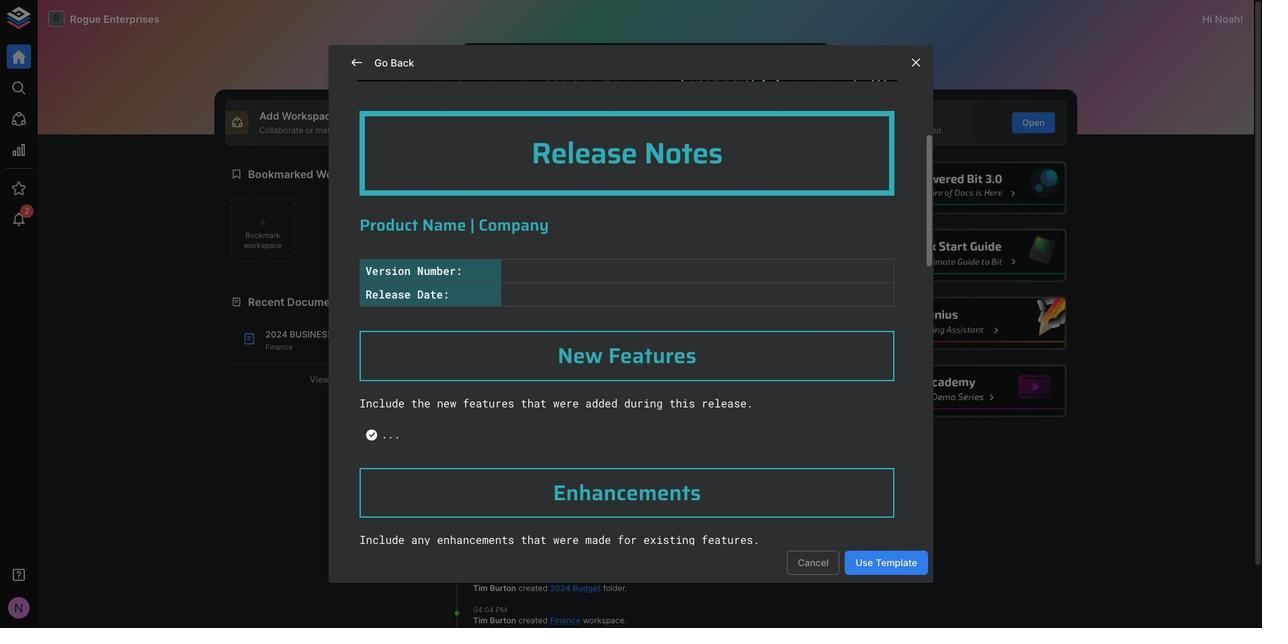 Task type: locate. For each thing, give the bounding box(es) containing it.
r
[[54, 13, 59, 24]]

folder
[[520, 507, 542, 517], [603, 583, 625, 593]]

0 horizontal spatial add
[[260, 110, 279, 122]]

add inside button
[[457, 117, 474, 128]]

document
[[579, 110, 629, 122]]

0 vertical spatial that
[[521, 396, 547, 410]]

1 horizontal spatial add
[[457, 117, 474, 128]]

go
[[375, 56, 388, 69]]

1 vertical spatial finance
[[595, 408, 626, 418]]

pm right 04:12
[[495, 398, 506, 407]]

1 vertical spatial business
[[568, 364, 608, 375]]

2024
[[266, 329, 288, 340], [545, 364, 566, 375], [550, 496, 571, 506], [550, 539, 571, 549], [550, 583, 571, 593]]

burton up 04:04
[[490, 583, 517, 593]]

0 vertical spatial include
[[360, 396, 405, 410]]

2 include from the top
[[360, 532, 405, 547]]

business down 'recent documents'
[[290, 329, 333, 340]]

bookmarked
[[248, 167, 314, 181]]

budget
[[573, 583, 601, 593]]

release notes
[[532, 129, 723, 176]]

1 vertical spatial include
[[360, 532, 405, 547]]

1 were from the top
[[553, 396, 579, 410]]

burton for finance
[[490, 615, 517, 625]]

0 vertical spatial workspace
[[282, 110, 337, 122]]

4 help image from the top
[[865, 364, 1067, 418]]

rogue
[[70, 12, 101, 25]]

burton inside 04:04 pm tim burton created finance workspace .
[[490, 615, 517, 625]]

0 vertical spatial finance
[[266, 342, 293, 351]]

2024 down recent
[[266, 329, 288, 340]]

features.
[[702, 532, 760, 547]]

0 horizontal spatial business
[[290, 329, 333, 340]]

0 horizontal spatial plan
[[335, 329, 359, 340]]

quarterly
[[573, 539, 610, 549]]

go back
[[375, 56, 415, 69]]

version number:
[[366, 263, 476, 277]]

1 vertical spatial folder
[[603, 583, 625, 593]]

include up ...
[[360, 396, 405, 410]]

tim burton created
[[473, 539, 550, 549]]

burton inside 04:07 pm tim burton created 2024 budget folder .
[[490, 583, 517, 593]]

marketing team link
[[473, 463, 536, 473]]

plan up 04:12
[[473, 376, 495, 386]]

pm inside 04:07 pm tim burton created 2024 budget folder .
[[496, 573, 507, 582]]

noah right hi
[[1216, 12, 1241, 25]]

plan up all
[[335, 329, 359, 340]]

4 burton from the top
[[490, 615, 517, 625]]

2 burton from the top
[[490, 539, 517, 549]]

enhancements
[[553, 476, 701, 509]]

folder up tim burton created
[[520, 507, 542, 517]]

template inside 'template gallery create faster and get inspired.'
[[828, 110, 873, 122]]

04:07 for 04:07 pm tim burton created 2024 budget folder .
[[473, 573, 493, 582]]

release down document
[[532, 129, 638, 176]]

workspace inside 04:04 pm tim burton created finance workspace .
[[583, 615, 625, 625]]

tim for 2024
[[473, 583, 488, 593]]

2024 quarterly cash flow link
[[473, 539, 610, 561]]

1 horizontal spatial workspace
[[461, 295, 520, 309]]

2 that from the top
[[521, 532, 547, 547]]

workspace up the today
[[461, 295, 520, 309]]

0 vertical spatial were
[[553, 396, 579, 410]]

1 vertical spatial workspace
[[461, 295, 520, 309]]

favorited
[[723, 295, 772, 309]]

2 horizontal spatial create
[[828, 125, 854, 135]]

2024 inside 2024 quarterly cash flow
[[550, 539, 571, 549]]

04:07 inside 04:07 pm tim burton created 2024 budget folder .
[[473, 573, 493, 582]]

0 horizontal spatial noah
[[545, 408, 566, 418]]

add
[[260, 110, 279, 122], [457, 117, 474, 128]]

2 vertical spatial finance
[[550, 615, 581, 625]]

burton down 04:12
[[490, 408, 517, 418]]

2024 left tax
[[550, 496, 571, 506]]

1 vertical spatial documents
[[473, 507, 518, 517]]

0 horizontal spatial workspace
[[244, 241, 282, 250]]

finance down 2024 budget link
[[550, 615, 581, 625]]

1 that from the top
[[521, 396, 547, 410]]

1 horizontal spatial release
[[532, 129, 638, 176]]

1 04:07 from the top
[[473, 529, 493, 538]]

0 horizontal spatial finance
[[266, 342, 293, 351]]

that down document .
[[521, 396, 547, 410]]

were left "made"
[[553, 532, 579, 547]]

n button
[[4, 593, 34, 623]]

release
[[532, 129, 638, 176], [366, 287, 411, 301]]

1 horizontal spatial plan
[[473, 376, 495, 386]]

0 vertical spatial 04:07
[[473, 529, 493, 538]]

.
[[536, 376, 538, 386], [580, 463, 582, 473], [542, 507, 544, 517], [625, 583, 627, 593], [625, 615, 627, 625]]

1 horizontal spatial finance
[[550, 615, 581, 625]]

existing
[[644, 532, 695, 547]]

noah left lott
[[545, 408, 566, 418]]

04:07 down cash
[[473, 573, 493, 582]]

business inside 2024 business plan finance
[[290, 329, 333, 340]]

0 vertical spatial workspace
[[244, 241, 282, 250]]

marketing
[[473, 463, 513, 473]]

tim down 04:12
[[473, 408, 488, 418]]

1 vertical spatial workspace
[[538, 463, 580, 473]]

recent documents
[[248, 295, 347, 309]]

4 tim from the top
[[473, 615, 488, 625]]

pm for 2024
[[496, 573, 507, 582]]

created inside 04:04 pm tim burton created finance workspace .
[[519, 615, 548, 625]]

team
[[515, 463, 536, 473]]

burton inside 04:12 pm tim burton added noah lott to finance
[[490, 408, 517, 418]]

0 vertical spatial documents
[[287, 295, 347, 309]]

tim inside 04:07 pm tim burton created 2024 budget folder .
[[473, 583, 488, 593]]

private.
[[346, 125, 374, 135]]

documents up 2024 business plan finance
[[287, 295, 347, 309]]

template up faster
[[828, 110, 873, 122]]

release for release notes
[[532, 129, 638, 176]]

1 horizontal spatial template
[[876, 556, 918, 568]]

plan inside 2024 business plan
[[473, 376, 495, 386]]

were
[[553, 396, 579, 410], [553, 532, 579, 547]]

pm right 04:04
[[496, 605, 508, 614]]

2024 left "budget"
[[550, 583, 571, 593]]

0 vertical spatial template
[[828, 110, 873, 122]]

include for include the new features that were added during this release.
[[360, 396, 405, 410]]

help image
[[865, 161, 1067, 214], [865, 229, 1067, 282], [865, 297, 1067, 350], [865, 364, 1067, 418]]

2024 tax documents link
[[473, 496, 587, 517]]

1 horizontal spatial business
[[568, 364, 608, 375]]

burton up the flow
[[490, 539, 517, 549]]

0 horizontal spatial added
[[519, 408, 543, 418]]

document
[[497, 376, 536, 386]]

0 vertical spatial business
[[290, 329, 333, 340]]

1 vertical spatial template
[[876, 556, 918, 568]]

2 were from the top
[[553, 532, 579, 547]]

2024 for 2024 business plan
[[545, 364, 566, 375]]

2 04:07 from the top
[[473, 573, 493, 582]]

. up tax
[[580, 463, 582, 473]]

to
[[585, 408, 593, 418]]

gallery
[[876, 110, 910, 122]]

0 horizontal spatial release
[[366, 287, 411, 301]]

business for 2024 business plan finance
[[290, 329, 333, 340]]

hi noah !
[[1203, 12, 1244, 25]]

1 vertical spatial noah
[[545, 408, 566, 418]]

0 vertical spatial plan
[[335, 329, 359, 340]]

burton down 04:04
[[490, 615, 517, 625]]

1 burton from the top
[[490, 408, 517, 418]]

2024 inside 2024 business plan
[[545, 364, 566, 375]]

0 vertical spatial release
[[532, 129, 638, 176]]

recently
[[674, 295, 720, 309]]

pm inside 04:04 pm tim burton created finance workspace .
[[496, 605, 508, 614]]

added
[[586, 396, 618, 410], [519, 408, 543, 418]]

include for include any enhancements that were made for existing features.
[[360, 532, 405, 547]]

04:07
[[473, 529, 493, 538], [473, 573, 493, 582]]

2024 inside 2024 business plan finance
[[266, 329, 288, 340]]

add workspace collaborate or make it private.
[[260, 110, 374, 135]]

tim inside 04:04 pm tim burton created finance workspace .
[[473, 615, 488, 625]]

. right "budget"
[[625, 583, 627, 593]]

1 horizontal spatial documents
[[473, 507, 518, 517]]

tim down 04:04
[[473, 615, 488, 625]]

0 horizontal spatial workspace
[[282, 110, 337, 122]]

folder right "budget"
[[603, 583, 625, 593]]

2 vertical spatial workspace
[[583, 615, 625, 625]]

added inside go back dialog
[[586, 396, 618, 410]]

go back dialog
[[329, 0, 934, 583]]

1 vertical spatial were
[[553, 532, 579, 547]]

. inside 04:07 pm tim burton created 2024 budget folder .
[[625, 583, 627, 593]]

1 vertical spatial 04:07
[[473, 573, 493, 582]]

1 horizontal spatial create
[[736, 117, 764, 128]]

2024 business plan finance
[[266, 329, 359, 351]]

for
[[618, 532, 637, 547]]

include the new features that were added during this release.
[[360, 396, 754, 410]]

business for 2024 business plan
[[568, 364, 608, 375]]

documents up the 04:07 pm
[[473, 507, 518, 517]]

...
[[381, 427, 401, 441]]

added right lott
[[586, 396, 618, 410]]

template right use
[[876, 556, 918, 568]]

product name | company
[[360, 212, 549, 238]]

were left to
[[553, 396, 579, 410]]

plan inside 2024 business plan finance
[[335, 329, 359, 340]]

checked image
[[365, 428, 379, 442]]

features
[[463, 396, 515, 410]]

0 horizontal spatial template
[[828, 110, 873, 122]]

release for release date:
[[366, 287, 411, 301]]

date:
[[417, 287, 450, 301]]

any
[[411, 532, 431, 547]]

finance inside 2024 business plan finance
[[266, 342, 293, 351]]

0 horizontal spatial documents
[[287, 295, 347, 309]]

collaborate
[[260, 125, 304, 135]]

that
[[521, 396, 547, 410], [521, 532, 547, 547]]

finance inside 04:04 pm tim burton created finance workspace .
[[550, 615, 581, 625]]

documents inside 2024 tax documents
[[473, 507, 518, 517]]

2024 inside 04:07 pm tim burton created 2024 budget folder .
[[550, 583, 571, 593]]

business up to
[[568, 364, 608, 375]]

workspace down bookmark
[[244, 241, 282, 250]]

business inside 2024 business plan
[[568, 364, 608, 375]]

plan for 2024 business plan
[[473, 376, 495, 386]]

finance down recent
[[266, 342, 293, 351]]

name
[[422, 212, 466, 238]]

plan for 2024 business plan finance
[[335, 329, 359, 340]]

workspace
[[244, 241, 282, 250], [538, 463, 580, 473], [583, 615, 625, 625]]

1 include from the top
[[360, 396, 405, 410]]

2024 up include the new features that were added during this release.
[[545, 364, 566, 375]]

3 burton from the top
[[490, 583, 517, 593]]

noah
[[1216, 12, 1241, 25], [545, 408, 566, 418]]

2 horizontal spatial workspace
[[583, 615, 625, 625]]

view all
[[310, 374, 343, 384]]

pm inside 04:12 pm tim burton added noah lott to finance
[[495, 398, 506, 407]]

1 horizontal spatial added
[[586, 396, 618, 410]]

. up include any enhancements that were made for existing features.
[[542, 507, 544, 517]]

1 horizontal spatial folder
[[603, 583, 625, 593]]

pm down the flow
[[496, 573, 507, 582]]

2024 left quarterly
[[550, 539, 571, 549]]

lott
[[568, 408, 583, 418]]

3 tim from the top
[[473, 583, 488, 593]]

product
[[360, 212, 418, 238]]

release down version
[[366, 287, 411, 301]]

tim up cash
[[473, 539, 488, 549]]

add for add workspace collaborate or make it private.
[[260, 110, 279, 122]]

workspace down "budget"
[[583, 615, 625, 625]]

n
[[14, 600, 23, 615]]

|
[[470, 212, 475, 238]]

bookmark
[[245, 230, 280, 240]]

this
[[670, 396, 695, 410]]

1 tim from the top
[[473, 408, 488, 418]]

0 vertical spatial folder
[[520, 507, 542, 517]]

back
[[391, 56, 415, 69]]

use template
[[856, 556, 918, 568]]

workspace right team at the left
[[538, 463, 580, 473]]

2024 inside 2024 tax documents
[[550, 496, 571, 506]]

noah inside 04:12 pm tim burton added noah lott to finance
[[545, 408, 566, 418]]

04:12 pm tim burton added noah lott to finance
[[473, 398, 626, 418]]

1 vertical spatial that
[[521, 532, 547, 547]]

tim inside 04:12 pm tim burton added noah lott to finance
[[473, 408, 488, 418]]

that down folder .
[[521, 532, 547, 547]]

1 vertical spatial release
[[366, 287, 411, 301]]

created
[[517, 496, 550, 506], [519, 539, 548, 549], [519, 583, 548, 593], [519, 615, 548, 625]]

04:07 pm
[[473, 529, 507, 538]]

workspace
[[282, 110, 337, 122], [461, 295, 520, 309]]

create for template
[[828, 125, 854, 135]]

include left any
[[360, 532, 405, 547]]

workspace inside button
[[244, 241, 282, 250]]

create inside 'template gallery create faster and get inspired.'
[[828, 125, 854, 135]]

workspace inside add workspace collaborate or make it private.
[[282, 110, 337, 122]]

create
[[544, 110, 577, 122], [736, 117, 764, 128], [828, 125, 854, 135]]

add inside add workspace collaborate or make it private.
[[260, 110, 279, 122]]

04:07 up cash
[[473, 529, 493, 538]]

business
[[290, 329, 333, 340], [568, 364, 608, 375]]

tim up 04:04
[[473, 583, 488, 593]]

. inside 04:04 pm tim burton created finance workspace .
[[625, 615, 627, 625]]

2024 business plan
[[473, 364, 608, 386]]

added down document .
[[519, 408, 543, 418]]

workspace up or
[[282, 110, 337, 122]]

0 vertical spatial noah
[[1216, 12, 1241, 25]]

include
[[360, 396, 405, 410], [360, 532, 405, 547]]

finance right to
[[595, 408, 626, 418]]

1 vertical spatial plan
[[473, 376, 495, 386]]

tax
[[573, 496, 587, 506]]

2 horizontal spatial finance
[[595, 408, 626, 418]]

. right finance link
[[625, 615, 627, 625]]



Task type: describe. For each thing, give the bounding box(es) containing it.
2024 quarterly cash flow
[[473, 539, 610, 561]]

release.
[[702, 396, 754, 410]]

features
[[609, 339, 697, 373]]

created inside 04:07 pm tim burton created 2024 budget folder .
[[519, 583, 548, 593]]

finance inside 04:12 pm tim burton added noah lott to finance
[[595, 408, 626, 418]]

2024 for 2024 business plan finance
[[266, 329, 288, 340]]

folder inside 04:07 pm tim burton created 2024 budget folder .
[[603, 583, 625, 593]]

company
[[479, 212, 549, 238]]

2024 business plan link
[[473, 364, 608, 386]]

enterprises
[[103, 12, 159, 25]]

0 horizontal spatial folder
[[520, 507, 542, 517]]

notes
[[644, 129, 723, 176]]

add button
[[444, 112, 487, 133]]

04:04
[[473, 605, 494, 614]]

all
[[333, 374, 343, 384]]

cancel
[[798, 556, 829, 568]]

add for add
[[457, 117, 474, 128]]

today
[[452, 326, 477, 337]]

and
[[880, 125, 895, 135]]

open
[[1023, 117, 1045, 128]]

burton for noah
[[490, 408, 517, 418]]

bookmark workspace button
[[231, 198, 295, 262]]

new
[[558, 339, 603, 373]]

enhancements
[[437, 532, 515, 547]]

04:12
[[473, 398, 493, 407]]

include any enhancements that were made for existing features.
[[360, 532, 760, 547]]

pm for noah
[[495, 398, 506, 407]]

2 tim from the top
[[473, 539, 488, 549]]

finance link
[[550, 615, 581, 625]]

3 help image from the top
[[865, 297, 1067, 350]]

flow
[[495, 551, 514, 561]]

create button
[[728, 112, 771, 133]]

document .
[[497, 376, 538, 386]]

new
[[437, 396, 457, 410]]

view
[[310, 374, 330, 384]]

template gallery create faster and get inspired.
[[828, 110, 944, 135]]

2 help image from the top
[[865, 229, 1067, 282]]

activities
[[522, 295, 571, 309]]

workspace activities
[[461, 295, 571, 309]]

it
[[339, 125, 344, 135]]

burton for 2024
[[490, 583, 517, 593]]

04:04 pm tim burton created finance workspace .
[[473, 605, 627, 625]]

2024 tax documents
[[473, 496, 587, 517]]

added inside 04:12 pm tim burton added noah lott to finance
[[519, 408, 543, 418]]

make
[[316, 125, 336, 135]]

marketing team workspace .
[[473, 463, 582, 473]]

04:07 pm tim burton created 2024 budget folder .
[[473, 573, 627, 593]]

made
[[586, 532, 612, 547]]

1 horizontal spatial workspace
[[538, 463, 580, 473]]

faster
[[856, 125, 878, 135]]

tim for finance
[[473, 615, 488, 625]]

use template button
[[845, 550, 929, 575]]

hi
[[1203, 12, 1213, 25]]

create document create
[[544, 110, 764, 128]]

1 help image from the top
[[865, 161, 1067, 214]]

create for create
[[736, 117, 764, 128]]

bookmarked workspaces
[[248, 167, 381, 181]]

new features
[[558, 339, 697, 373]]

rogue enterprises
[[70, 12, 159, 25]]

view all button
[[231, 369, 422, 390]]

number:
[[417, 263, 463, 277]]

pm up tim burton created
[[496, 529, 507, 538]]

template inside button
[[876, 556, 918, 568]]

release date:
[[366, 287, 450, 301]]

cash
[[473, 551, 493, 561]]

1 horizontal spatial noah
[[1216, 12, 1241, 25]]

recently favorited
[[674, 295, 772, 309]]

2024 budget link
[[550, 583, 601, 593]]

recent
[[248, 295, 285, 309]]

get
[[897, 125, 909, 135]]

pm for finance
[[496, 605, 508, 614]]

2024 for 2024 quarterly cash flow
[[550, 539, 571, 549]]

version
[[366, 263, 411, 277]]

during
[[624, 396, 663, 410]]

open button
[[1013, 112, 1056, 133]]

04:07 for 04:07 pm
[[473, 529, 493, 538]]

inspired.
[[912, 125, 944, 135]]

the
[[411, 396, 431, 410]]

tim for noah
[[473, 408, 488, 418]]

cancel button
[[787, 550, 840, 575]]

folder .
[[518, 507, 544, 517]]

2024 for 2024 tax documents
[[550, 496, 571, 506]]

use
[[856, 556, 874, 568]]

. up include the new features that were added during this release.
[[536, 376, 538, 386]]

0 horizontal spatial create
[[544, 110, 577, 122]]

workspaces
[[316, 167, 381, 181]]



Task type: vqa. For each thing, say whether or not it's contained in the screenshot.
it
yes



